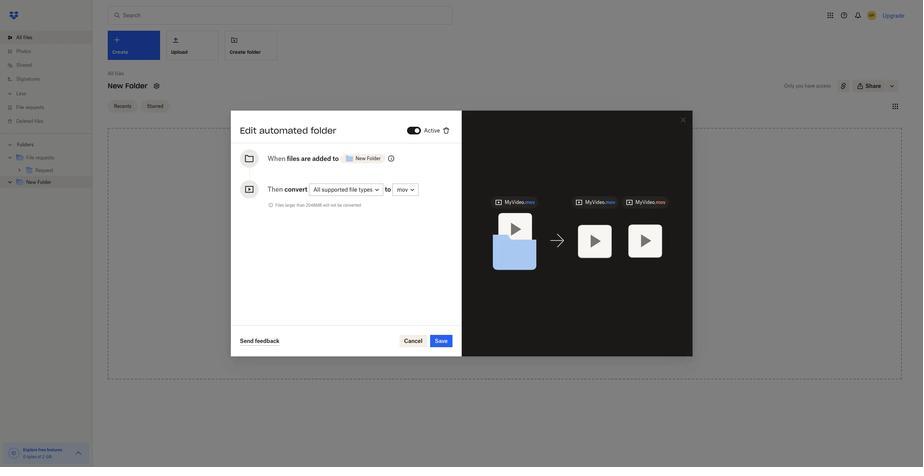 Task type: locate. For each thing, give the bounding box(es) containing it.
manage
[[486, 336, 507, 342]]

0 vertical spatial share
[[866, 83, 881, 89]]

new down folders
[[26, 180, 36, 185]]

all files link
[[6, 31, 92, 45], [108, 70, 124, 78]]

requests up "deleted files"
[[25, 105, 44, 110]]

all up files larger than 2048mb will not be converted
[[313, 187, 320, 193]]

folder inside button
[[247, 49, 261, 55]]

file down folders
[[26, 155, 34, 161]]

2 vertical spatial folder
[[37, 180, 51, 185]]

this
[[478, 271, 488, 278]]

2 horizontal spatial new folder
[[356, 156, 381, 162]]

file requests down "folders" button
[[26, 155, 54, 161]]

files inside drop files here to upload, or use the 'upload' button
[[486, 204, 497, 211]]

new up recents
[[108, 82, 123, 90]]

file
[[16, 105, 24, 110], [26, 155, 34, 161]]

all up recents 'button'
[[108, 71, 114, 77]]

1 vertical spatial share
[[458, 336, 473, 342]]

share for share
[[866, 83, 881, 89]]

folder right create
[[247, 49, 261, 55]]

0 vertical spatial new folder
[[108, 82, 148, 90]]

deleted files
[[16, 119, 44, 124]]

access this folder from your desktop
[[458, 271, 552, 278]]

all
[[16, 35, 22, 40], [108, 71, 114, 77], [313, 187, 320, 193]]

shared link
[[6, 58, 92, 72]]

1 vertical spatial all
[[108, 71, 114, 77]]

added
[[312, 155, 331, 163]]

2048mb
[[306, 203, 322, 208]]

new folder for new folder button
[[356, 156, 381, 162]]

2 horizontal spatial myvideo.
[[635, 200, 656, 205]]

0 vertical spatial new
[[108, 82, 123, 90]]

than
[[297, 203, 305, 208]]

1 horizontal spatial myvideo.
[[585, 200, 606, 205]]

share and manage button
[[441, 332, 569, 347]]

new
[[108, 82, 123, 90], [356, 156, 366, 162], [26, 180, 36, 185]]

cancel button
[[399, 336, 427, 348]]

photos link
[[6, 45, 92, 58]]

import
[[458, 293, 476, 299]]

2 horizontal spatial myvideo. mov
[[635, 200, 666, 205]]

folder
[[247, 49, 261, 55], [311, 125, 336, 136], [489, 271, 504, 278]]

folder
[[125, 82, 148, 90], [367, 156, 381, 162], [37, 180, 51, 185]]

shared
[[16, 62, 32, 68]]

1 horizontal spatial folder
[[125, 82, 148, 90]]

folder for edit
[[311, 125, 336, 136]]

upgrade link
[[883, 12, 905, 19]]

0 vertical spatial folder
[[247, 49, 261, 55]]

share
[[866, 83, 881, 89], [458, 336, 473, 342]]

2 horizontal spatial all
[[313, 187, 320, 193]]

when
[[268, 155, 285, 163]]

0 horizontal spatial all files
[[16, 35, 32, 40]]

automated
[[259, 125, 308, 136]]

create folder button
[[225, 31, 277, 60]]

converted
[[343, 203, 361, 208]]

2 vertical spatial folder
[[489, 271, 504, 278]]

folder down "folders" button
[[37, 180, 51, 185]]

your
[[519, 271, 530, 278]]

requests down "folders" button
[[35, 155, 54, 161]]

1 vertical spatial all files link
[[108, 70, 124, 78]]

to left add
[[500, 252, 506, 258]]

file down less
[[16, 105, 24, 110]]

1 horizontal spatial myvideo. mov
[[585, 200, 615, 205]]

only
[[784, 83, 794, 89]]

1 horizontal spatial share
[[866, 83, 881, 89]]

0 vertical spatial file requests
[[16, 105, 44, 110]]

0 vertical spatial file
[[16, 105, 24, 110]]

0 horizontal spatial new folder
[[26, 180, 51, 185]]

1 horizontal spatial all
[[108, 71, 114, 77]]

less image
[[6, 90, 14, 98]]

file requests link down "folders" button
[[15, 153, 86, 164]]

1 vertical spatial folder
[[311, 125, 336, 136]]

all files
[[16, 35, 32, 40], [108, 71, 124, 77]]

new folder inside button
[[356, 156, 381, 162]]

2 horizontal spatial folder
[[367, 156, 381, 162]]

folder inside more ways to add content element
[[489, 271, 504, 278]]

list
[[0, 26, 92, 134]]

0 vertical spatial all files link
[[6, 31, 92, 45]]

0 horizontal spatial file
[[16, 105, 24, 110]]

0 vertical spatial requests
[[25, 105, 44, 110]]

folder inside button
[[367, 156, 381, 162]]

requests
[[25, 105, 44, 110], [35, 155, 54, 161]]

all supported file types button
[[309, 184, 383, 196]]

1 horizontal spatial all files
[[108, 71, 124, 77]]

1 vertical spatial file
[[26, 155, 34, 161]]

new inside button
[[356, 156, 366, 162]]

import button
[[441, 289, 569, 304]]

0 vertical spatial all
[[16, 35, 22, 40]]

dropbox image
[[6, 8, 22, 23]]

of
[[38, 455, 41, 460]]

new folder link
[[15, 178, 86, 188]]

0 vertical spatial file requests link
[[6, 101, 92, 115]]

1 vertical spatial folder
[[367, 156, 381, 162]]

to left 'mov' "popup button"
[[385, 186, 391, 194]]

files up photos
[[23, 35, 32, 40]]

deleted files link
[[6, 115, 92, 129]]

1 horizontal spatial all files link
[[108, 70, 124, 78]]

0 horizontal spatial myvideo. mov
[[505, 200, 535, 205]]

mov button
[[392, 184, 419, 196]]

2 vertical spatial new
[[26, 180, 36, 185]]

files left 'are'
[[287, 155, 300, 163]]

myvideo. mov
[[505, 200, 535, 205], [585, 200, 615, 205], [635, 200, 666, 205]]

only you have access
[[784, 83, 831, 89]]

share inside button
[[866, 83, 881, 89]]

request
[[458, 314, 480, 321]]

files up the
[[486, 204, 497, 211]]

have
[[805, 83, 815, 89]]

all up photos
[[16, 35, 22, 40]]

add
[[507, 252, 517, 258]]

0 vertical spatial all files
[[16, 35, 32, 40]]

recents
[[114, 103, 131, 109]]

1 vertical spatial new
[[356, 156, 366, 162]]

edit automated folder
[[240, 125, 336, 136]]

all files up recents
[[108, 71, 124, 77]]

ways
[[486, 252, 499, 258]]

create folder
[[230, 49, 261, 55]]

not
[[330, 203, 336, 208]]

0 horizontal spatial new
[[26, 180, 36, 185]]

access
[[458, 271, 477, 278]]

file requests link up "deleted files"
[[6, 101, 92, 115]]

files
[[275, 203, 284, 208]]

folder right this
[[489, 271, 504, 278]]

share inside button
[[458, 336, 473, 342]]

content
[[518, 252, 539, 258]]

new left folder permissions image
[[356, 156, 366, 162]]

gb
[[46, 455, 52, 460]]

folder inside dialog
[[311, 125, 336, 136]]

2 vertical spatial new folder
[[26, 180, 51, 185]]

send feedback
[[240, 338, 279, 345]]

then convert
[[268, 186, 307, 194]]

1 vertical spatial new folder
[[356, 156, 381, 162]]

types
[[359, 187, 373, 193]]

folders
[[17, 142, 34, 148]]

signatures link
[[6, 72, 92, 86]]

all files up photos
[[16, 35, 32, 40]]

0 horizontal spatial all files link
[[6, 31, 92, 45]]

files right request
[[481, 314, 492, 321]]

files
[[23, 35, 32, 40], [115, 71, 124, 77], [34, 119, 44, 124], [287, 155, 300, 163], [486, 204, 497, 211], [481, 314, 492, 321]]

0 horizontal spatial folder
[[247, 49, 261, 55]]

folder left folder permissions image
[[367, 156, 381, 162]]

all files link up shared link
[[6, 31, 92, 45]]

1 myvideo. from the left
[[505, 200, 525, 205]]

group
[[0, 150, 92, 195]]

0 horizontal spatial share
[[458, 336, 473, 342]]

0 horizontal spatial myvideo.
[[505, 200, 525, 205]]

larger
[[285, 203, 295, 208]]

folder up "added"
[[311, 125, 336, 136]]

share button
[[852, 80, 886, 92]]

to right here
[[512, 204, 517, 211]]

2 horizontal spatial new
[[356, 156, 366, 162]]

2 vertical spatial all
[[313, 187, 320, 193]]

0 horizontal spatial all
[[16, 35, 22, 40]]

desktop
[[532, 271, 552, 278]]

features
[[47, 448, 62, 453]]

1 vertical spatial all files
[[108, 71, 124, 77]]

file requests up "deleted files"
[[16, 105, 44, 110]]

0 horizontal spatial folder
[[37, 180, 51, 185]]

to
[[333, 155, 339, 163], [385, 186, 391, 194], [512, 204, 517, 211], [500, 252, 506, 258]]

share for share and manage
[[458, 336, 473, 342]]

all files link up recents
[[108, 70, 124, 78]]

1 vertical spatial requests
[[35, 155, 54, 161]]

2 horizontal spatial folder
[[489, 271, 504, 278]]

to right "added"
[[333, 155, 339, 163]]

3 myvideo. mov from the left
[[635, 200, 666, 205]]

1 horizontal spatial folder
[[311, 125, 336, 136]]

folder up recents
[[125, 82, 148, 90]]



Task type: describe. For each thing, give the bounding box(es) containing it.
drop
[[472, 204, 485, 211]]

recents button
[[108, 100, 138, 113]]

more ways to add content element
[[439, 251, 570, 355]]

files inside edit automated folder dialog
[[287, 155, 300, 163]]

list containing all files
[[0, 26, 92, 134]]

more
[[471, 252, 485, 258]]

1 horizontal spatial new folder
[[108, 82, 148, 90]]

folders button
[[0, 139, 92, 150]]

or
[[472, 213, 477, 219]]

all inside all files list item
[[16, 35, 22, 40]]

2 myvideo. from the left
[[585, 200, 606, 205]]

bytes
[[27, 455, 37, 460]]

all files list item
[[0, 31, 92, 45]]

signatures
[[16, 76, 40, 82]]

all files inside the all files 'link'
[[16, 35, 32, 40]]

folder permissions image
[[387, 154, 396, 164]]

new for new folder link
[[26, 180, 36, 185]]

1 myvideo. mov from the left
[[505, 200, 535, 205]]

less
[[16, 91, 26, 97]]

and
[[475, 336, 485, 342]]

active
[[424, 127, 440, 134]]

edit
[[240, 125, 257, 136]]

will
[[323, 203, 329, 208]]

all inside all supported file types popup button
[[313, 187, 320, 193]]

folder for access
[[489, 271, 504, 278]]

files inside list item
[[23, 35, 32, 40]]

are
[[301, 155, 311, 163]]

to inside drop files here to upload, or use the 'upload' button
[[512, 204, 517, 211]]

1 vertical spatial file requests
[[26, 155, 54, 161]]

convert
[[284, 186, 307, 194]]

0
[[23, 455, 26, 460]]

new folder for new folder link
[[26, 180, 51, 185]]

upload,
[[518, 204, 538, 211]]

deleted
[[16, 119, 33, 124]]

files up recents
[[115, 71, 124, 77]]

0 vertical spatial folder
[[125, 82, 148, 90]]

'upload'
[[499, 213, 519, 219]]

the
[[489, 213, 497, 219]]

from
[[505, 271, 517, 278]]

group containing file requests
[[0, 150, 92, 195]]

1 vertical spatial file requests link
[[15, 153, 86, 164]]

use
[[479, 213, 488, 219]]

more ways to add content
[[471, 252, 539, 258]]

access
[[816, 83, 831, 89]]

all supported file types
[[313, 187, 373, 193]]

you
[[796, 83, 803, 89]]

quota usage element
[[8, 448, 20, 460]]

request files button
[[441, 310, 569, 326]]

be
[[337, 203, 342, 208]]

starred
[[147, 103, 163, 109]]

here
[[498, 204, 510, 211]]

files inside button
[[481, 314, 492, 321]]

request files
[[458, 314, 492, 321]]

save button
[[430, 336, 452, 348]]

1 horizontal spatial file
[[26, 155, 34, 161]]

1 horizontal spatial new
[[108, 82, 123, 90]]

share and manage
[[458, 336, 507, 342]]

send feedback button
[[240, 337, 279, 346]]

cancel
[[404, 338, 422, 345]]

button
[[521, 213, 538, 219]]

folder for new folder link
[[37, 180, 51, 185]]

free
[[38, 448, 46, 453]]

save
[[435, 338, 448, 345]]

edit automated folder dialog
[[231, 111, 692, 357]]

2 myvideo. mov from the left
[[585, 200, 615, 205]]

explore free features 0 bytes of 2 gb
[[23, 448, 62, 460]]

file
[[349, 187, 357, 193]]

new folder button
[[340, 151, 385, 167]]

remove image
[[442, 126, 451, 135]]

new for new folder button
[[356, 156, 366, 162]]

2
[[42, 455, 45, 460]]

upgrade
[[883, 12, 905, 19]]

explore
[[23, 448, 37, 453]]

send
[[240, 338, 254, 345]]

3 myvideo. from the left
[[635, 200, 656, 205]]

supported
[[322, 187, 348, 193]]

files larger than 2048mb will not be converted
[[275, 203, 361, 208]]

drop files here to upload, or use the 'upload' button
[[472, 204, 538, 219]]

create
[[230, 49, 246, 55]]

then
[[268, 186, 283, 194]]

files right deleted
[[34, 119, 44, 124]]

folder for new folder button
[[367, 156, 381, 162]]

feedback
[[255, 338, 279, 345]]

photos
[[16, 48, 31, 54]]

files are added to
[[287, 155, 339, 163]]

mov inside "popup button"
[[397, 187, 408, 193]]

starred button
[[141, 100, 170, 113]]



Task type: vqa. For each thing, say whether or not it's contained in the screenshot.
Folder permissions "image"
yes



